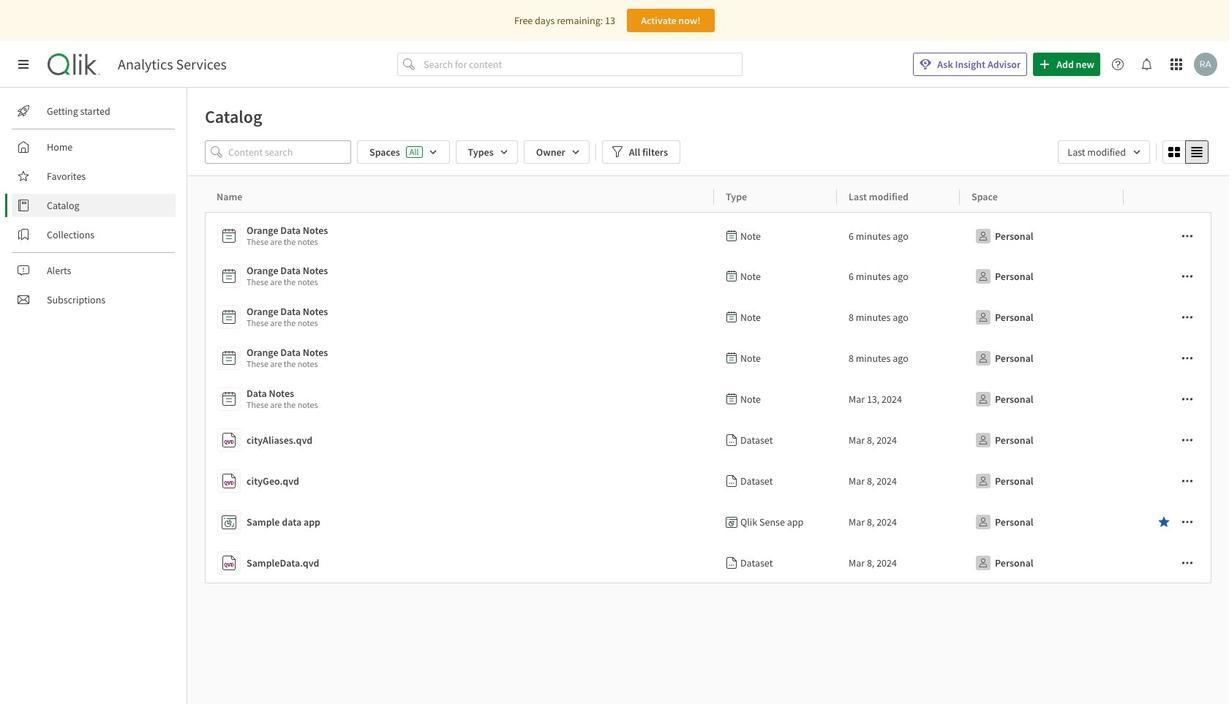 Task type: vqa. For each thing, say whether or not it's contained in the screenshot.
tooltip associated with menu item associated with the New Sheet 2 sheet is selected. Press the Spacebar or Enter key to open New Sheet 2 sheet. Use the right and left arrow keys to navigate. Element at the left bottom
no



Task type: describe. For each thing, give the bounding box(es) containing it.
ruby anderson image
[[1195, 53, 1218, 76]]

1 more actions image from the top
[[1182, 231, 1194, 242]]

list view image
[[1192, 146, 1203, 158]]

4 more actions image from the top
[[1182, 353, 1194, 365]]

close sidebar menu image
[[18, 59, 29, 70]]

Content search text field
[[228, 141, 351, 164]]

1 more actions image from the top
[[1182, 435, 1194, 447]]

5 more actions image from the top
[[1182, 394, 1194, 406]]

6 more actions image from the top
[[1182, 517, 1194, 528]]



Task type: locate. For each thing, give the bounding box(es) containing it.
1 vertical spatial more actions image
[[1182, 476, 1194, 488]]

tile view image
[[1169, 146, 1181, 158]]

filters region
[[187, 138, 1230, 176]]

None field
[[1059, 141, 1151, 164]]

cell
[[714, 212, 837, 256], [837, 212, 960, 256], [960, 212, 1124, 256], [1124, 212, 1213, 256], [714, 256, 837, 297], [837, 256, 960, 297], [960, 256, 1124, 297], [1124, 256, 1213, 297], [714, 297, 837, 338], [837, 297, 960, 338], [960, 297, 1124, 338], [1124, 297, 1213, 338], [714, 338, 837, 379], [837, 338, 960, 379], [960, 338, 1124, 379], [1124, 338, 1213, 379], [714, 379, 837, 420], [837, 379, 960, 420], [960, 379, 1124, 420], [1124, 379, 1213, 420], [714, 420, 837, 461], [837, 420, 960, 461], [960, 420, 1124, 461], [1124, 420, 1213, 461], [714, 461, 837, 502], [837, 461, 960, 502], [960, 461, 1124, 502], [1124, 461, 1213, 502], [714, 502, 837, 543], [837, 502, 960, 543], [960, 502, 1124, 543], [1124, 502, 1213, 543], [714, 543, 837, 584], [837, 543, 960, 584], [960, 543, 1124, 584], [1124, 543, 1213, 584]]

2 more actions image from the top
[[1182, 271, 1194, 283]]

3 more actions image from the top
[[1182, 312, 1194, 324]]

Search for content text field
[[421, 53, 743, 76]]

navigation pane element
[[0, 94, 187, 318]]

2 more actions image from the top
[[1182, 476, 1194, 488]]

0 vertical spatial more actions image
[[1182, 435, 1194, 447]]

remove from favorites image
[[1159, 517, 1170, 528]]

switch view group
[[1163, 141, 1209, 164]]

analytics services element
[[118, 56, 227, 73]]

7 more actions image from the top
[[1182, 558, 1194, 569]]

more actions image
[[1182, 231, 1194, 242], [1182, 271, 1194, 283], [1182, 312, 1194, 324], [1182, 353, 1194, 365], [1182, 394, 1194, 406], [1182, 517, 1194, 528], [1182, 558, 1194, 569]]

none field inside filters region
[[1059, 141, 1151, 164]]

more actions image
[[1182, 435, 1194, 447], [1182, 476, 1194, 488]]



